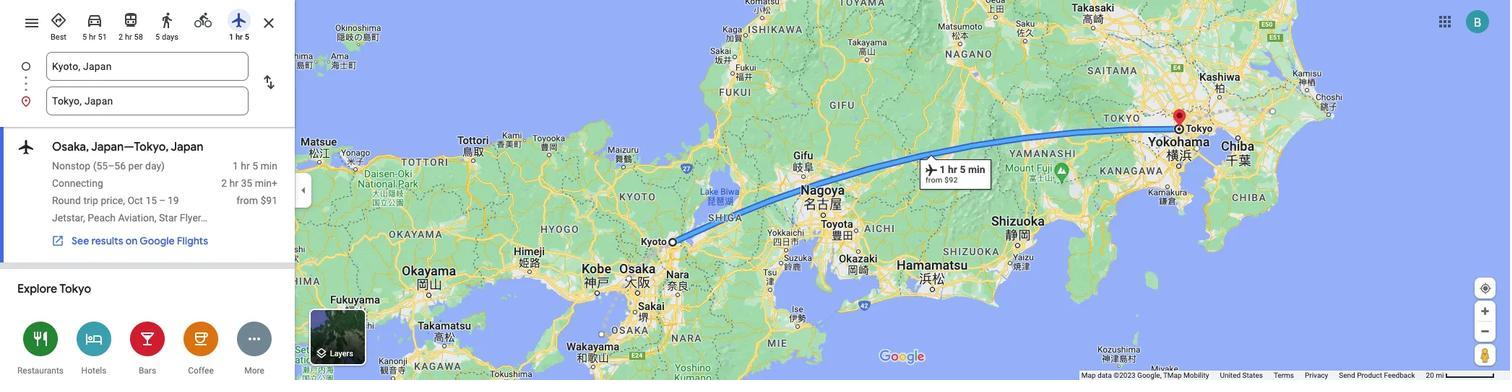 Task type: vqa. For each thing, say whether or not it's contained in the screenshot.
"Aviation"
yes



Task type: locate. For each thing, give the bounding box(es) containing it.
1 inside option
[[229, 33, 234, 42]]

united states button
[[1221, 372, 1264, 381]]

hr for 2 hr 35 min +
[[230, 178, 239, 189]]

0 vertical spatial 1
[[229, 33, 234, 42]]

days
[[162, 33, 179, 42]]

send
[[1340, 372, 1356, 380]]

terms button
[[1274, 372, 1295, 381]]

reverse starting point and destination image
[[260, 74, 278, 91]]

show your location image
[[1480, 283, 1493, 296]]

from $91
[[237, 195, 278, 207]]

jetstar
[[52, 213, 83, 224]]

privacy
[[1306, 372, 1329, 380]]

mi
[[1437, 372, 1445, 380]]

on
[[126, 235, 138, 248]]

min right 35
[[255, 178, 272, 189]]

osaka,
[[52, 140, 89, 155]]

osaka, japan—tokyo, japan
[[52, 140, 204, 155]]

peach
[[88, 213, 116, 224]]

none field down 58
[[52, 52, 243, 81]]

hr for 5 hr 51
[[89, 33, 96, 42]]


[[17, 137, 35, 158]]

oct
[[128, 195, 143, 207]]

1 for 1 hr 5
[[229, 33, 234, 42]]

None field
[[52, 52, 243, 81], [52, 87, 243, 116]]

restaurants button
[[14, 313, 67, 381]]

1 vertical spatial 2
[[221, 178, 227, 189]]

hr inside option
[[89, 33, 96, 42]]

2 , from the left
[[155, 213, 157, 224]]

2 none field from the top
[[52, 87, 243, 116]]

list
[[0, 52, 295, 116]]

map
[[1082, 372, 1096, 380]]

best
[[51, 33, 66, 42]]

+
[[272, 178, 278, 189]]

explore tokyo
[[17, 283, 91, 297]]

1 horizontal spatial ,
[[155, 213, 157, 224]]

jetstar , peach aviation , star flyer …
[[52, 213, 208, 224]]

feedback
[[1385, 372, 1416, 380]]

5 inside option
[[82, 33, 87, 42]]

list item down 58
[[0, 52, 295, 98]]

united states
[[1221, 372, 1264, 380]]

1 up 2 hr 35 min +
[[233, 160, 238, 172]]

hr inside radio
[[125, 33, 132, 42]]

5 down flights image
[[245, 33, 249, 42]]

google maps element
[[0, 0, 1511, 381]]

hr
[[89, 33, 96, 42], [125, 33, 132, 42], [236, 33, 243, 42], [241, 160, 250, 172], [230, 178, 239, 189]]

layers
[[330, 350, 353, 360]]

0 horizontal spatial 2
[[119, 33, 123, 42]]

…
[[201, 213, 208, 224]]

, left peach
[[83, 213, 85, 224]]

Best radio
[[43, 6, 74, 43]]

list item down starting point kyoto, japan field
[[0, 87, 295, 116]]

(
[[93, 160, 96, 172]]

trip
[[83, 195, 98, 207]]

1 vertical spatial none field
[[52, 87, 243, 116]]

1 inside  element
[[233, 160, 238, 172]]

0 horizontal spatial ,
[[83, 213, 85, 224]]

see
[[72, 235, 89, 248]]

none field starting point kyoto, japan
[[52, 52, 243, 81]]

see results on google flights link
[[44, 229, 215, 254]]

aviation
[[118, 213, 155, 224]]

hr left 35
[[230, 178, 239, 189]]

nonstop
[[52, 160, 90, 172]]

day
[[145, 160, 161, 172]]

2 left 58
[[119, 33, 123, 42]]

google
[[140, 235, 175, 248]]

hr left 51
[[89, 33, 96, 42]]

2 left 35
[[221, 178, 227, 189]]

hr left 58
[[125, 33, 132, 42]]

0 vertical spatial none field
[[52, 52, 243, 81]]

5 up 2 hr 35 min +
[[252, 160, 258, 172]]

5 left 51
[[82, 33, 87, 42]]

map data ©2023 google, tmap mobility
[[1082, 372, 1210, 380]]

None radio
[[188, 6, 218, 32]]

2 inside radio
[[119, 33, 123, 42]]

price,
[[101, 195, 125, 207]]

58
[[134, 33, 143, 42]]

0 vertical spatial min
[[261, 160, 278, 172]]

none field down starting point kyoto, japan field
[[52, 87, 243, 116]]

terms
[[1274, 372, 1295, 380]]

1 for 1 hr 5 min
[[233, 160, 238, 172]]

5
[[82, 33, 87, 42], [155, 33, 160, 42], [245, 33, 249, 42], [252, 160, 258, 172]]

1 none field from the top
[[52, 52, 243, 81]]

2
[[119, 33, 123, 42], [221, 178, 227, 189]]

min
[[261, 160, 278, 172], [255, 178, 272, 189]]

1 horizontal spatial 2
[[221, 178, 227, 189]]

5 left days
[[155, 33, 160, 42]]

5 days
[[155, 33, 179, 42]]

hotels
[[81, 366, 107, 377]]

hr down flights image
[[236, 33, 243, 42]]

,
[[83, 213, 85, 224], [155, 213, 157, 224]]

footer
[[1082, 372, 1427, 381]]

1 down flights image
[[229, 33, 234, 42]]

hr inside option
[[236, 33, 243, 42]]

0 vertical spatial 2
[[119, 33, 123, 42]]

best travel modes image
[[50, 12, 67, 29]]

15 – 19
[[146, 195, 179, 207]]

1
[[229, 33, 234, 42], [233, 160, 238, 172]]

tokyo
[[59, 283, 91, 297]]

20 mi button
[[1427, 372, 1496, 380]]

footer containing map data ©2023 google, tmap mobility
[[1082, 372, 1427, 381]]

, left star
[[155, 213, 157, 224]]

1 vertical spatial min
[[255, 178, 272, 189]]

1 vertical spatial 1
[[233, 160, 238, 172]]

list item
[[0, 52, 295, 98], [0, 87, 295, 116]]

2 inside  element
[[221, 178, 227, 189]]

2 hr 58
[[119, 33, 143, 42]]

hr up 35
[[241, 160, 250, 172]]

coffee button
[[174, 313, 228, 381]]

see results on google flights
[[72, 235, 208, 248]]

min up +
[[261, 160, 278, 172]]

results
[[91, 235, 123, 248]]

united
[[1221, 372, 1241, 380]]

2 for 2 hr 58
[[119, 33, 123, 42]]



Task type: describe. For each thing, give the bounding box(es) containing it.
2 hr 58 radio
[[116, 6, 146, 43]]

footer inside the google maps element
[[1082, 372, 1427, 381]]

 element
[[0, 127, 295, 264]]

Destination Tokyo, Japan field
[[52, 93, 243, 110]]

1 hr 5 radio
[[224, 6, 254, 43]]

)
[[161, 160, 165, 172]]

directions main content
[[0, 0, 295, 381]]

google,
[[1138, 372, 1162, 380]]

connecting
[[52, 178, 103, 189]]

send product feedback
[[1340, 372, 1416, 380]]

20
[[1427, 372, 1435, 380]]

walking image
[[158, 12, 176, 29]]

data
[[1098, 372, 1112, 380]]

mobility
[[1184, 372, 1210, 380]]

round
[[52, 195, 81, 207]]

5 hr 51
[[82, 33, 107, 42]]

5 inside option
[[245, 33, 249, 42]]

japan—tokyo,
[[91, 140, 169, 155]]

explore
[[17, 283, 57, 297]]

restaurants
[[17, 366, 64, 377]]

min for 35
[[255, 178, 272, 189]]

from
[[237, 195, 258, 207]]

1 list item from the top
[[0, 52, 295, 98]]

nonstop ( 55–56 per day )
[[52, 160, 165, 172]]

cycling image
[[194, 12, 212, 29]]

show street view coverage image
[[1475, 345, 1496, 366]]

send product feedback button
[[1340, 372, 1416, 381]]

2 for 2 hr 35 min +
[[221, 178, 227, 189]]

35
[[241, 178, 252, 189]]

flights
[[177, 235, 208, 248]]

51
[[98, 33, 107, 42]]

more
[[244, 366, 264, 377]]

none field 'destination tokyo, japan'
[[52, 87, 243, 116]]

collapse side panel image
[[296, 183, 312, 198]]

2 hr 35 min +
[[221, 178, 278, 189]]

20 mi
[[1427, 372, 1445, 380]]

japan
[[171, 140, 204, 155]]

©2023
[[1114, 372, 1136, 380]]

5 hr 51 radio
[[80, 6, 110, 43]]

product
[[1358, 372, 1383, 380]]

zoom out image
[[1480, 327, 1491, 338]]

flights image
[[17, 137, 35, 158]]

5 inside radio
[[155, 33, 160, 42]]

states
[[1243, 372, 1264, 380]]

privacy button
[[1306, 372, 1329, 381]]

driving image
[[86, 12, 103, 29]]

min for 5
[[261, 160, 278, 172]]

round trip price, oct 15 – 19
[[52, 195, 179, 207]]

5 inside  element
[[252, 160, 258, 172]]

hotels button
[[67, 313, 121, 381]]

hr for 2 hr 58
[[125, 33, 132, 42]]

Starting point Kyoto, Japan field
[[52, 58, 243, 75]]

star
[[159, 213, 177, 224]]

55–56
[[96, 160, 126, 172]]

2 list item from the top
[[0, 87, 295, 116]]

per
[[128, 160, 143, 172]]

transit image
[[122, 12, 140, 29]]

flights image
[[231, 12, 248, 29]]

1 hr 5
[[229, 33, 249, 42]]

close directions image
[[260, 14, 278, 32]]

hr for 1 hr 5
[[236, 33, 243, 42]]

1 hr 5 min
[[233, 160, 278, 172]]

5 days radio
[[152, 6, 182, 43]]

list inside the google maps element
[[0, 52, 295, 116]]

bars
[[139, 366, 156, 377]]

coffee
[[188, 366, 214, 377]]

zoom in image
[[1480, 307, 1491, 317]]

bars button
[[121, 313, 174, 381]]

tmap
[[1164, 372, 1182, 380]]

flyer
[[180, 213, 201, 224]]

$91
[[261, 195, 278, 207]]

hr for 1 hr 5 min
[[241, 160, 250, 172]]

more button
[[228, 313, 281, 381]]

1 , from the left
[[83, 213, 85, 224]]



